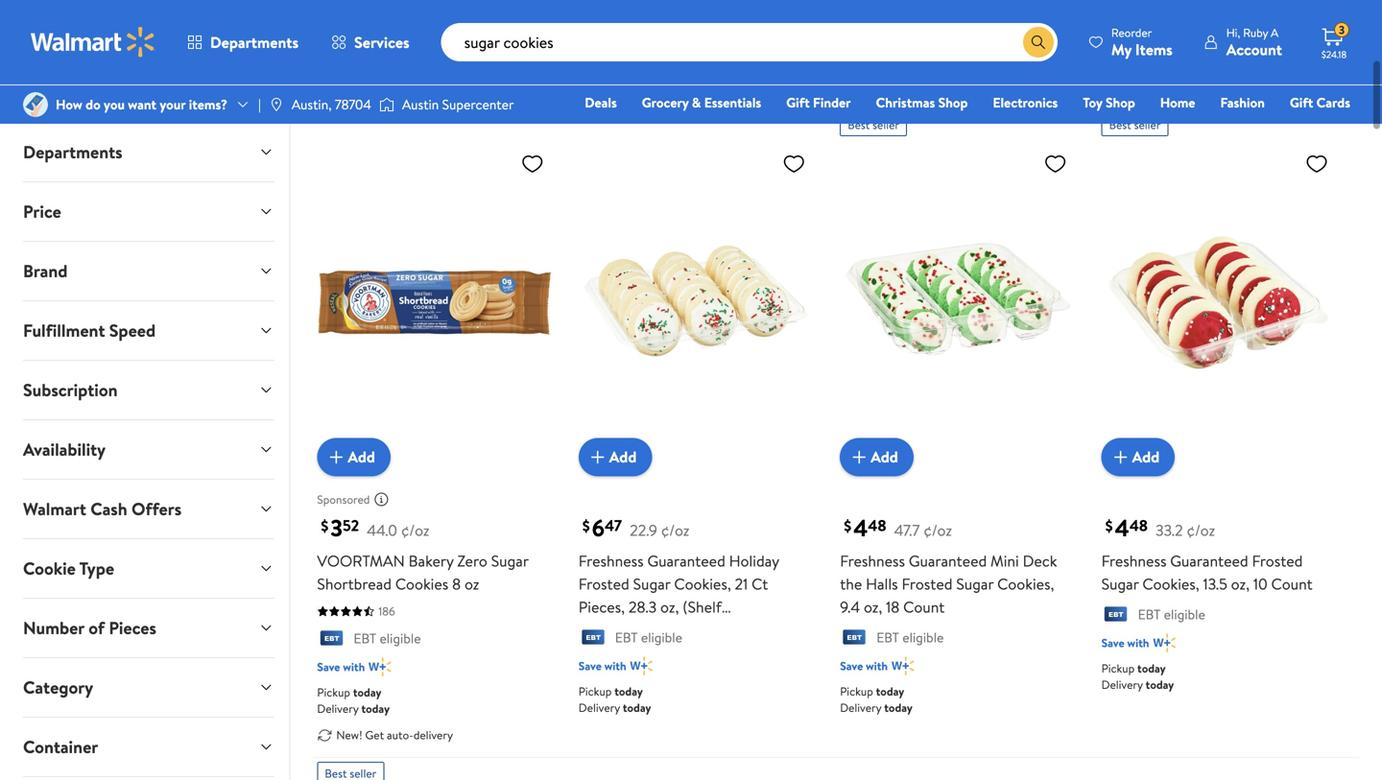 Task type: describe. For each thing, give the bounding box(es) containing it.
pickup for $ 6 47 22.9 ¢/oz freshness guaranteed holiday frosted sugar cookies, 21 ct pieces, 28.3 oz, (shelf stable/ambient)
[[579, 684, 612, 700]]

shop for toy shop
[[1106, 93, 1136, 112]]

4 for $ 4 48 33.2 ¢/oz freshness guaranteed frosted sugar cookies, 13.5 oz, 10 count
[[1116, 512, 1130, 544]]

ebt eligible for $ 4 48 33.2 ¢/oz freshness guaranteed frosted sugar cookies, 13.5 oz, 10 count
[[1139, 605, 1206, 624]]

one
[[1204, 120, 1233, 139]]

ebt for $ 6 47 22.9 ¢/oz freshness guaranteed holiday frosted sugar cookies, 21 ct pieces, 28.3 oz, (shelf stable/ambient)
[[615, 629, 638, 647]]

freshness for $ 4 48 33.2 ¢/oz freshness guaranteed frosted sugar cookies, 13.5 oz, 10 count
[[1102, 551, 1167, 572]]

ebt for $ 4 48 33.2 ¢/oz freshness guaranteed frosted sugar cookies, 13.5 oz, 10 count
[[1139, 605, 1161, 624]]

electronics link
[[985, 92, 1067, 113]]

austin, 78704
[[292, 95, 372, 114]]

grocery & essentials link
[[634, 92, 770, 113]]

oz, inside $ 4 48 33.2 ¢/oz freshness guaranteed frosted sugar cookies, 13.5 oz, 10 count
[[1232, 574, 1250, 595]]

account
[[1227, 39, 1283, 60]]

cookies, inside $ 4 48 33.2 ¢/oz freshness guaranteed frosted sugar cookies, 13.5 oz, 10 count
[[1143, 574, 1200, 595]]

sugar inside $ 4 48 47.7 ¢/oz freshness guaranteed mini deck the halls frosted sugar cookies, 9.4 oz, 18 count
[[957, 574, 994, 595]]

add to favorites list, freshness guaranteed frosted sugar cookies, 13.5 oz, 10 count image
[[1306, 152, 1329, 176]]

47
[[605, 515, 622, 536]]

8
[[452, 574, 461, 595]]

fulfillment speed tab
[[8, 302, 289, 360]]

price when purchased online
[[313, 88, 503, 110]]

¢/oz for $ 4 48 33.2 ¢/oz freshness guaranteed frosted sugar cookies, 13.5 oz, 10 count
[[1187, 520, 1216, 541]]

$ 6 47 22.9 ¢/oz freshness guaranteed holiday frosted sugar cookies, 21 ct pieces, 28.3 oz, (shelf stable/ambient)
[[579, 512, 780, 641]]

how
[[56, 95, 82, 114]]

add to favorites list, freshness guaranteed mini deck the halls frosted sugar cookies, 9.4 oz, 18 count image
[[1045, 152, 1068, 176]]

18
[[887, 597, 900, 618]]

brand button
[[8, 242, 289, 301]]

pickup today delivery today up new!
[[317, 685, 390, 717]]

freshness for $ 6 47 22.9 ¢/oz freshness guaranteed holiday frosted sugar cookies, 21 ct pieces, 28.3 oz, (shelf stable/ambient)
[[579, 551, 644, 572]]

grocery & essentials
[[642, 93, 762, 112]]

walmart
[[23, 497, 86, 522]]

best seller for $ 4 48 33.2 ¢/oz freshness guaranteed frosted sugar cookies, 13.5 oz, 10 count
[[1110, 117, 1162, 133]]

ebt image for $ 4 48 47.7 ¢/oz freshness guaranteed mini deck the halls frosted sugar cookies, 9.4 oz, 18 count
[[841, 630, 869, 649]]

subscription button
[[8, 361, 289, 420]]

¢/oz for $ 6 47 22.9 ¢/oz freshness guaranteed holiday frosted sugar cookies, 21 ct pieces, 28.3 oz, (shelf stable/ambient)
[[661, 520, 690, 541]]

with up new!
[[343, 659, 365, 675]]

1 add button from the left
[[317, 438, 391, 477]]

subscription
[[23, 378, 118, 402]]

grocery
[[642, 93, 689, 112]]

availability button
[[8, 421, 289, 479]]

21
[[735, 574, 748, 595]]

ct
[[752, 574, 769, 595]]

number
[[23, 617, 84, 641]]

cookies"
[[465, 48, 535, 75]]

availability tab
[[8, 421, 289, 479]]

78704
[[335, 95, 372, 114]]

eligible for $ 4 48 47.7 ¢/oz freshness guaranteed mini deck the halls frosted sugar cookies, 9.4 oz, 18 count
[[903, 629, 944, 647]]

walmart cash offers tab
[[8, 480, 289, 539]]

freshness guaranteed mini deck the halls frosted sugar cookies, 9.4 oz, 18 count image
[[841, 144, 1075, 461]]

services
[[354, 32, 410, 53]]

new! get auto-delivery
[[337, 727, 453, 744]]

Walmart Site-Wide search field
[[441, 23, 1058, 61]]

save with up new!
[[317, 659, 365, 675]]

fulfillment speed button
[[8, 302, 289, 360]]

mini
[[991, 551, 1020, 572]]

ebt eligible for $ 4 48 47.7 ¢/oz freshness guaranteed mini deck the halls frosted sugar cookies, 9.4 oz, 18 count
[[877, 629, 944, 647]]

a
[[1272, 24, 1279, 41]]

add for $ 4 48 47.7 ¢/oz freshness guaranteed mini deck the halls frosted sugar cookies, 9.4 oz, 18 count
[[871, 447, 899, 468]]

add button for $ 4 48 47.7 ¢/oz freshness guaranteed mini deck the halls frosted sugar cookies, 9.4 oz, 18 count
[[841, 438, 914, 477]]

pickup today delivery today for $ 4 48 33.2 ¢/oz freshness guaranteed frosted sugar cookies, 13.5 oz, 10 count
[[1102, 661, 1175, 693]]

$ 3 52 44.0 ¢/oz voortman bakery zero sugar shortbread cookies 8 oz
[[317, 512, 529, 595]]

fashion
[[1221, 93, 1266, 112]]

oz, for 4
[[864, 597, 883, 618]]

hi,
[[1227, 24, 1241, 41]]

pickup today delivery today for $ 4 48 47.7 ¢/oz freshness guaranteed mini deck the halls frosted sugar cookies, 9.4 oz, 18 count
[[841, 684, 913, 716]]

christmas shop link
[[868, 92, 977, 113]]

seller for $ 4 48 47.7 ¢/oz freshness guaranteed mini deck the halls frosted sugar cookies, 9.4 oz, 18 count
[[873, 117, 900, 133]]

freshness guaranteed holiday frosted sugar cookies, 21 ct pieces, 28.3 oz, (shelf stable/ambient) image
[[579, 144, 814, 461]]

category button
[[8, 659, 289, 717]]

voortman
[[317, 551, 405, 572]]

gift finder
[[787, 93, 851, 112]]

48 for $ 4 48 47.7 ¢/oz freshness guaranteed mini deck the halls frosted sugar cookies, 9.4 oz, 18 count
[[868, 515, 887, 536]]

deals link
[[577, 92, 626, 113]]

results
[[313, 48, 374, 75]]

price tab
[[8, 182, 289, 241]]

delivery
[[414, 727, 453, 744]]

"sugar
[[408, 48, 460, 75]]

availability
[[23, 438, 106, 462]]

registry
[[1130, 120, 1179, 139]]

gift finder link
[[778, 92, 860, 113]]

price for price
[[23, 200, 61, 224]]

cookies, inside $ 4 48 47.7 ¢/oz freshness guaranteed mini deck the halls frosted sugar cookies, 9.4 oz, 18 count
[[998, 574, 1055, 595]]

add to cart image for 4
[[1110, 446, 1133, 469]]

pieces
[[109, 617, 156, 641]]

christmas
[[876, 93, 936, 112]]

9.4
[[841, 597, 861, 618]]

&
[[692, 93, 701, 112]]

frosted inside $ 6 47 22.9 ¢/oz freshness guaranteed holiday frosted sugar cookies, 21 ct pieces, 28.3 oz, (shelf stable/ambient)
[[579, 574, 630, 595]]

save with for $ 4 48 33.2 ¢/oz freshness guaranteed frosted sugar cookies, 13.5 oz, 10 count
[[1102, 635, 1150, 651]]

13.5
[[1204, 574, 1228, 595]]

sugar inside $ 3 52 44.0 ¢/oz voortman bakery zero sugar shortbread cookies 8 oz
[[491, 551, 529, 572]]

fulfillment speed
[[23, 319, 156, 343]]

cookie type
[[23, 557, 114, 581]]

one debit
[[1204, 120, 1269, 139]]

get
[[365, 727, 384, 744]]

online
[[462, 88, 503, 110]]

$ 4 48 47.7 ¢/oz freshness guaranteed mini deck the halls frosted sugar cookies, 9.4 oz, 18 count
[[841, 512, 1058, 618]]

number of pieces tab
[[8, 599, 289, 658]]

186
[[379, 604, 395, 620]]

sponsored
[[317, 492, 370, 508]]

price for price when purchased online
[[313, 88, 348, 110]]

cookies, inside $ 6 47 22.9 ¢/oz freshness guaranteed holiday frosted sugar cookies, 21 ct pieces, 28.3 oz, (shelf stable/ambient)
[[675, 574, 732, 595]]

save with for $ 4 48 47.7 ¢/oz freshness guaranteed mini deck the halls frosted sugar cookies, 9.4 oz, 18 count
[[841, 658, 888, 674]]

departments inside tab
[[23, 140, 123, 164]]

number of pieces button
[[8, 599, 289, 658]]

price button
[[8, 182, 289, 241]]

brand
[[23, 259, 68, 283]]

container
[[23, 736, 98, 760]]

pickup for $ 4 48 47.7 ¢/oz freshness guaranteed mini deck the halls frosted sugar cookies, 9.4 oz, 18 count
[[841, 684, 874, 700]]

1 vertical spatial departments button
[[8, 123, 289, 182]]

save for $ 4 48 47.7 ¢/oz freshness guaranteed mini deck the halls frosted sugar cookies, 9.4 oz, 18 count
[[841, 658, 864, 674]]

when
[[351, 88, 387, 110]]

home
[[1161, 93, 1196, 112]]

(shelf
[[683, 597, 722, 618]]

with for $ 6 47 22.9 ¢/oz freshness guaranteed holiday frosted sugar cookies, 21 ct pieces, 28.3 oz, (shelf stable/ambient)
[[605, 658, 627, 674]]

48 for $ 4 48 33.2 ¢/oz freshness guaranteed frosted sugar cookies, 13.5 oz, 10 count
[[1130, 515, 1149, 536]]

new!
[[337, 727, 363, 744]]

ruby
[[1244, 24, 1269, 41]]

walmart plus image for 4
[[892, 657, 915, 676]]

gift for finder
[[787, 93, 810, 112]]

offers
[[132, 497, 182, 522]]

count inside $ 4 48 33.2 ¢/oz freshness guaranteed frosted sugar cookies, 13.5 oz, 10 count
[[1272, 574, 1314, 595]]

walmart cash offers button
[[8, 480, 289, 539]]

services button
[[315, 19, 426, 65]]

with for $ 4 48 33.2 ¢/oz freshness guaranteed frosted sugar cookies, 13.5 oz, 10 count
[[1128, 635, 1150, 651]]

oz, for 6
[[661, 597, 679, 618]]

toy
[[1084, 93, 1103, 112]]

debit
[[1236, 120, 1269, 139]]



Task type: vqa. For each thing, say whether or not it's contained in the screenshot.
top Frame
no



Task type: locate. For each thing, give the bounding box(es) containing it.
1 horizontal spatial ebt image
[[579, 630, 608, 649]]

add to cart image
[[848, 446, 871, 469]]

1 add to cart image from the left
[[325, 446, 348, 469]]

0 horizontal spatial 4
[[854, 512, 868, 544]]

0 horizontal spatial shop
[[939, 93, 968, 112]]

christmas shop
[[876, 93, 968, 112]]

guaranteed inside $ 6 47 22.9 ¢/oz freshness guaranteed holiday frosted sugar cookies, 21 ct pieces, 28.3 oz, (shelf stable/ambient)
[[648, 551, 726, 572]]

2 48 from the left
[[1130, 515, 1149, 536]]

best
[[848, 117, 870, 133], [1110, 117, 1132, 133]]

walmart+ link
[[1285, 119, 1360, 140]]

$ for $ 4 48 33.2 ¢/oz freshness guaranteed frosted sugar cookies, 13.5 oz, 10 count
[[1106, 516, 1114, 537]]

frosted
[[1253, 551, 1304, 572], [579, 574, 630, 595], [902, 574, 953, 595]]

frosted up pieces,
[[579, 574, 630, 595]]

2 horizontal spatial frosted
[[1253, 551, 1304, 572]]

ebt eligible up walmart plus image
[[1139, 605, 1206, 624]]

want
[[128, 95, 157, 114]]

how do you want your items?
[[56, 95, 228, 114]]

1 shop from the left
[[939, 93, 968, 112]]

1 best seller from the left
[[848, 117, 900, 133]]

0 horizontal spatial add to cart image
[[325, 446, 348, 469]]

sugar up '28.3'
[[633, 574, 671, 595]]

best for $ 4 48 33.2 ¢/oz freshness guaranteed frosted sugar cookies, 13.5 oz, 10 count
[[1110, 117, 1132, 133]]

gift left cards
[[1291, 93, 1314, 112]]

cookie type button
[[8, 540, 289, 598]]

add button up 47
[[579, 438, 652, 477]]

ebt eligible
[[1139, 605, 1206, 624], [615, 629, 683, 647], [877, 629, 944, 647], [354, 629, 421, 648]]

2 horizontal spatial cookies,
[[1143, 574, 1200, 595]]

2 horizontal spatial freshness
[[1102, 551, 1167, 572]]

2 seller from the left
[[1135, 117, 1162, 133]]

3 add button from the left
[[841, 438, 914, 477]]

1 horizontal spatial departments
[[210, 32, 299, 53]]

add up 47.7
[[871, 447, 899, 468]]

save with down stable/ambient)
[[579, 658, 627, 674]]

0 horizontal spatial best seller
[[848, 117, 900, 133]]

stable/ambient)
[[579, 620, 688, 641]]

subscription tab
[[8, 361, 289, 420]]

best down finder
[[848, 117, 870, 133]]

2 best from the left
[[1110, 117, 1132, 133]]

4
[[854, 512, 868, 544], [1116, 512, 1130, 544]]

save left walmart plus image
[[1102, 635, 1125, 651]]

freshness inside $ 6 47 22.9 ¢/oz freshness guaranteed holiday frosted sugar cookies, 21 ct pieces, 28.3 oz, (shelf stable/ambient)
[[579, 551, 644, 572]]

for
[[378, 48, 403, 75]]

2 add button from the left
[[579, 438, 652, 477]]

1 seller from the left
[[873, 117, 900, 133]]

ebt for $ 4 48 47.7 ¢/oz freshness guaranteed mini deck the halls frosted sugar cookies, 9.4 oz, 18 count
[[877, 629, 900, 647]]

save for $ 6 47 22.9 ¢/oz freshness guaranteed holiday frosted sugar cookies, 21 ct pieces, 28.3 oz, (shelf stable/ambient)
[[579, 658, 602, 674]]

1 vertical spatial 3
[[331, 512, 343, 544]]

count inside $ 4 48 47.7 ¢/oz freshness guaranteed mini deck the halls frosted sugar cookies, 9.4 oz, 18 count
[[904, 597, 945, 618]]

ebt down '28.3'
[[615, 629, 638, 647]]

3
[[1340, 22, 1346, 38], [331, 512, 343, 544]]

voortman bakery zero sugar shortbread cookies 8 oz image
[[317, 144, 552, 461]]

¢/oz right 33.2
[[1187, 520, 1216, 541]]

¢/oz right 22.9
[[661, 520, 690, 541]]

oz, right '28.3'
[[661, 597, 679, 618]]

sugar inside $ 6 47 22.9 ¢/oz freshness guaranteed holiday frosted sugar cookies, 21 ct pieces, 28.3 oz, (shelf stable/ambient)
[[633, 574, 671, 595]]

0 horizontal spatial 3
[[331, 512, 343, 544]]

bakery
[[409, 551, 454, 572]]

walmart plus image down stable/ambient)
[[631, 657, 653, 676]]

results for "sugar cookies" (1000+)
[[313, 48, 591, 75]]

fulfillment
[[23, 319, 105, 343]]

do
[[86, 95, 101, 114]]

frosted inside $ 4 48 33.2 ¢/oz freshness guaranteed frosted sugar cookies, 13.5 oz, 10 count
[[1253, 551, 1304, 572]]

1 horizontal spatial add to cart image
[[587, 446, 610, 469]]

¢/oz for $ 3 52 44.0 ¢/oz voortman bakery zero sugar shortbread cookies 8 oz
[[401, 520, 430, 541]]

cookies, left "13.5"
[[1143, 574, 1200, 595]]

1 horizontal spatial price
[[313, 88, 348, 110]]

2 horizontal spatial add to cart image
[[1110, 446, 1133, 469]]

28.3
[[629, 597, 657, 618]]

3 guaranteed from the left
[[1171, 551, 1249, 572]]

$ up the
[[844, 516, 852, 537]]

4 left 47.7
[[854, 512, 868, 544]]

walmart plus image for 6
[[631, 657, 653, 676]]

guaranteed inside $ 4 48 33.2 ¢/oz freshness guaranteed frosted sugar cookies, 13.5 oz, 10 count
[[1171, 551, 1249, 572]]

add for $ 4 48 33.2 ¢/oz freshness guaranteed frosted sugar cookies, 13.5 oz, 10 count
[[1133, 447, 1160, 468]]

guaranteed up (shelf
[[648, 551, 726, 572]]

gift inside gift finder link
[[787, 93, 810, 112]]

oz, inside $ 4 48 47.7 ¢/oz freshness guaranteed mini deck the halls frosted sugar cookies, 9.4 oz, 18 count
[[864, 597, 883, 618]]

price inside dropdown button
[[23, 200, 61, 224]]

container tab
[[8, 718, 289, 777]]

1 horizontal spatial count
[[1272, 574, 1314, 595]]

ebt eligible for $ 6 47 22.9 ¢/oz freshness guaranteed holiday frosted sugar cookies, 21 ct pieces, 28.3 oz, (shelf stable/ambient)
[[615, 629, 683, 647]]

save for $ 4 48 33.2 ¢/oz freshness guaranteed frosted sugar cookies, 13.5 oz, 10 count
[[1102, 635, 1125, 651]]

2 4 from the left
[[1116, 512, 1130, 544]]

walmart plus image down 18
[[892, 657, 915, 676]]

items
[[1136, 39, 1173, 60]]

guaranteed for $ 6 47 22.9 ¢/oz freshness guaranteed holiday frosted sugar cookies, 21 ct pieces, 28.3 oz, (shelf stable/ambient)
[[648, 551, 726, 572]]

ebt down the shortbread
[[354, 629, 377, 648]]

4 left 33.2
[[1116, 512, 1130, 544]]

3 add from the left
[[871, 447, 899, 468]]

ebt image down pieces,
[[579, 630, 608, 649]]

freshness inside $ 4 48 33.2 ¢/oz freshness guaranteed frosted sugar cookies, 13.5 oz, 10 count
[[1102, 551, 1167, 572]]

1 horizontal spatial shop
[[1106, 93, 1136, 112]]

eligible down the "186"
[[380, 629, 421, 648]]

delivery for $ 4 48 33.2 ¢/oz freshness guaranteed frosted sugar cookies, 13.5 oz, 10 count
[[1102, 677, 1144, 693]]

0 vertical spatial departments button
[[171, 19, 315, 65]]

save with left walmart plus image
[[1102, 635, 1150, 651]]

¢/oz inside $ 3 52 44.0 ¢/oz voortman bakery zero sugar shortbread cookies 8 oz
[[401, 520, 430, 541]]

your
[[160, 95, 186, 114]]

0 vertical spatial 3
[[1340, 22, 1346, 38]]

save with down the 9.4
[[841, 658, 888, 674]]

save with for $ 6 47 22.9 ¢/oz freshness guaranteed holiday frosted sugar cookies, 21 ct pieces, 28.3 oz, (shelf stable/ambient)
[[579, 658, 627, 674]]

10
[[1254, 574, 1268, 595]]

guaranteed up "13.5"
[[1171, 551, 1249, 572]]

departments tab
[[8, 123, 289, 182]]

3 freshness from the left
[[1102, 551, 1167, 572]]

oz, left 18
[[864, 597, 883, 618]]

cards
[[1317, 93, 1351, 112]]

ebt eligible down '28.3'
[[615, 629, 683, 647]]

1 $ from the left
[[321, 516, 329, 537]]

best seller down the toy shop
[[1110, 117, 1162, 133]]

0 horizontal spatial guaranteed
[[648, 551, 726, 572]]

3 $ from the left
[[844, 516, 852, 537]]

4 inside $ 4 48 47.7 ¢/oz freshness guaranteed mini deck the halls frosted sugar cookies, 9.4 oz, 18 count
[[854, 512, 868, 544]]

3 ¢/oz from the left
[[924, 520, 953, 541]]

ebt
[[1139, 605, 1161, 624], [615, 629, 638, 647], [877, 629, 900, 647], [354, 629, 377, 648]]

austin supercenter
[[402, 95, 514, 114]]

3 add to cart image from the left
[[1110, 446, 1133, 469]]

0 horizontal spatial freshness
[[579, 551, 644, 572]]

add for $ 6 47 22.9 ¢/oz freshness guaranteed holiday frosted sugar cookies, 21 ct pieces, 28.3 oz, (shelf stable/ambient)
[[610, 447, 637, 468]]

guaranteed for $ 4 48 47.7 ¢/oz freshness guaranteed mini deck the halls frosted sugar cookies, 9.4 oz, 18 count
[[909, 551, 988, 572]]

electronics
[[993, 93, 1059, 112]]

cookie
[[23, 557, 76, 581]]

pickup for $ 4 48 33.2 ¢/oz freshness guaranteed frosted sugar cookies, 13.5 oz, 10 count
[[1102, 661, 1135, 677]]

1 horizontal spatial 4
[[1116, 512, 1130, 544]]

48 left 33.2
[[1130, 515, 1149, 536]]

walmart plus image down the "186"
[[369, 658, 392, 677]]

seller
[[873, 117, 900, 133], [1135, 117, 1162, 133]]

auto-
[[387, 727, 414, 744]]

52
[[343, 515, 359, 536]]

2 add to cart image from the left
[[587, 446, 610, 469]]

1 4 from the left
[[854, 512, 868, 544]]

1 vertical spatial price
[[23, 200, 61, 224]]

speed
[[109, 319, 156, 343]]

departments
[[210, 32, 299, 53], [23, 140, 123, 164]]

best seller
[[848, 117, 900, 133], [1110, 117, 1162, 133]]

home link
[[1152, 92, 1205, 113]]

48 inside $ 4 48 33.2 ¢/oz freshness guaranteed frosted sugar cookies, 13.5 oz, 10 count
[[1130, 515, 1149, 536]]

of
[[89, 617, 105, 641]]

2 horizontal spatial guaranteed
[[1171, 551, 1249, 572]]

finder
[[813, 93, 851, 112]]

0 vertical spatial ebt image
[[1102, 607, 1131, 626]]

0 horizontal spatial  image
[[269, 97, 284, 112]]

0 horizontal spatial ebt image
[[841, 630, 869, 649]]

3 cookies, from the left
[[1143, 574, 1200, 595]]

1 horizontal spatial frosted
[[902, 574, 953, 595]]

 image
[[23, 92, 48, 117]]

1 horizontal spatial best
[[1110, 117, 1132, 133]]

legal information image
[[510, 91, 526, 107]]

brand tab
[[8, 242, 289, 301]]

1 vertical spatial departments
[[23, 140, 123, 164]]

0 horizontal spatial oz,
[[661, 597, 679, 618]]

purchased
[[390, 88, 458, 110]]

3 down sponsored
[[331, 512, 343, 544]]

sugar down mini
[[957, 574, 994, 595]]

best for $ 4 48 47.7 ¢/oz freshness guaranteed mini deck the halls frosted sugar cookies, 9.4 oz, 18 count
[[848, 117, 870, 133]]

price
[[313, 88, 348, 110], [23, 200, 61, 224]]

0 horizontal spatial frosted
[[579, 574, 630, 595]]

with left walmart plus image
[[1128, 635, 1150, 651]]

1 horizontal spatial freshness
[[841, 551, 906, 572]]

4 $ from the left
[[1106, 516, 1114, 537]]

gift left finder
[[787, 93, 810, 112]]

$ for $ 6 47 22.9 ¢/oz freshness guaranteed holiday frosted sugar cookies, 21 ct pieces, 28.3 oz, (shelf stable/ambient)
[[583, 516, 590, 537]]

departments button down the want
[[8, 123, 289, 182]]

4 add button from the left
[[1102, 438, 1176, 477]]

essentials
[[705, 93, 762, 112]]

6
[[592, 512, 605, 544]]

shop for christmas shop
[[939, 93, 968, 112]]

with down 18
[[866, 658, 888, 674]]

my
[[1112, 39, 1132, 60]]

¢/oz inside $ 6 47 22.9 ¢/oz freshness guaranteed holiday frosted sugar cookies, 21 ct pieces, 28.3 oz, (shelf stable/ambient)
[[661, 520, 690, 541]]

freshness for $ 4 48 47.7 ¢/oz freshness guaranteed mini deck the halls frosted sugar cookies, 9.4 oz, 18 count
[[841, 551, 906, 572]]

eligible up walmart plus image
[[1165, 605, 1206, 624]]

1 horizontal spatial ebt image
[[1102, 607, 1131, 626]]

eligible down $ 4 48 47.7 ¢/oz freshness guaranteed mini deck the halls frosted sugar cookies, 9.4 oz, 18 count
[[903, 629, 944, 647]]

count right 10
[[1272, 574, 1314, 595]]

pickup today delivery today for $ 6 47 22.9 ¢/oz freshness guaranteed holiday frosted sugar cookies, 21 ct pieces, 28.3 oz, (shelf stable/ambient)
[[579, 684, 652, 716]]

$ left 52
[[321, 516, 329, 537]]

ebt image for $ 4 48 33.2 ¢/oz freshness guaranteed frosted sugar cookies, 13.5 oz, 10 count
[[1102, 607, 1131, 626]]

$ inside $ 4 48 47.7 ¢/oz freshness guaranteed mini deck the halls frosted sugar cookies, 9.4 oz, 18 count
[[844, 516, 852, 537]]

4 add from the left
[[1133, 447, 1160, 468]]

33.2
[[1156, 520, 1184, 541]]

ebt down 18
[[877, 629, 900, 647]]

0 horizontal spatial walmart plus image
[[369, 658, 392, 677]]

¢/oz
[[401, 520, 430, 541], [661, 520, 690, 541], [924, 520, 953, 541], [1187, 520, 1216, 541]]

ebt eligible down the "186"
[[354, 629, 421, 648]]

add up 47
[[610, 447, 637, 468]]

$ left 6
[[583, 516, 590, 537]]

departments button up |
[[171, 19, 315, 65]]

0 horizontal spatial 48
[[868, 515, 887, 536]]

2 ¢/oz from the left
[[661, 520, 690, 541]]

items?
[[189, 95, 228, 114]]

1 horizontal spatial walmart plus image
[[631, 657, 653, 676]]

type
[[79, 557, 114, 581]]

$ inside $ 6 47 22.9 ¢/oz freshness guaranteed holiday frosted sugar cookies, 21 ct pieces, 28.3 oz, (shelf stable/ambient)
[[583, 516, 590, 537]]

$ for $ 4 48 47.7 ¢/oz freshness guaranteed mini deck the halls frosted sugar cookies, 9.4 oz, 18 count
[[844, 516, 852, 537]]

seller for $ 4 48 33.2 ¢/oz freshness guaranteed frosted sugar cookies, 13.5 oz, 10 count
[[1135, 117, 1162, 133]]

$ inside $ 3 52 44.0 ¢/oz voortman bakery zero sugar shortbread cookies 8 oz
[[321, 516, 329, 537]]

2 freshness from the left
[[841, 551, 906, 572]]

0 vertical spatial departments
[[210, 32, 299, 53]]

2 add from the left
[[610, 447, 637, 468]]

freshness down 6
[[579, 551, 644, 572]]

ebt image
[[1102, 607, 1131, 626], [841, 630, 869, 649]]

best seller down christmas
[[848, 117, 900, 133]]

1 add from the left
[[348, 447, 375, 468]]

pickup
[[1102, 661, 1135, 677], [579, 684, 612, 700], [841, 684, 874, 700], [317, 685, 351, 701]]

seller down the "home" link
[[1135, 117, 1162, 133]]

guaranteed
[[648, 551, 726, 572], [909, 551, 988, 572], [1171, 551, 1249, 572]]

0 horizontal spatial cookies,
[[675, 574, 732, 595]]

0 horizontal spatial best
[[848, 117, 870, 133]]

count
[[1272, 574, 1314, 595], [904, 597, 945, 618]]

zero
[[458, 551, 488, 572]]

sugar inside $ 4 48 33.2 ¢/oz freshness guaranteed frosted sugar cookies, 13.5 oz, 10 count
[[1102, 574, 1140, 595]]

1 freshness from the left
[[579, 551, 644, 572]]

cookie type tab
[[8, 540, 289, 598]]

1 horizontal spatial seller
[[1135, 117, 1162, 133]]

¢/oz inside $ 4 48 33.2 ¢/oz freshness guaranteed frosted sugar cookies, 13.5 oz, 10 count
[[1187, 520, 1216, 541]]

category tab
[[8, 659, 289, 717]]

shop right toy
[[1106, 93, 1136, 112]]

frosted up 10
[[1253, 551, 1304, 572]]

0 horizontal spatial ebt image
[[317, 631, 346, 650]]

shortbread
[[317, 574, 392, 595]]

eligible down '28.3'
[[641, 629, 683, 647]]

0 horizontal spatial price
[[23, 200, 61, 224]]

44.0
[[367, 520, 398, 541]]

best seller for $ 4 48 47.7 ¢/oz freshness guaranteed mini deck the halls frosted sugar cookies, 9.4 oz, 18 count
[[848, 117, 900, 133]]

1 48 from the left
[[868, 515, 887, 536]]

gift cards registry
[[1130, 93, 1351, 139]]

sugar
[[491, 551, 529, 572], [633, 574, 671, 595], [957, 574, 994, 595], [1102, 574, 1140, 595]]

delivery for $ 6 47 22.9 ¢/oz freshness guaranteed holiday frosted sugar cookies, 21 ct pieces, 28.3 oz, (shelf stable/ambient)
[[579, 700, 620, 716]]

¢/oz inside $ 4 48 47.7 ¢/oz freshness guaranteed mini deck the halls frosted sugar cookies, 9.4 oz, 18 count
[[924, 520, 953, 541]]

with down stable/ambient)
[[605, 658, 627, 674]]

add to favorites list, voortman bakery zero sugar shortbread cookies 8 oz image
[[521, 152, 544, 176]]

1 horizontal spatial oz,
[[864, 597, 883, 618]]

registry link
[[1121, 119, 1188, 140]]

 image right 78704 at the left top of the page
[[379, 95, 395, 114]]

1 guaranteed from the left
[[648, 551, 726, 572]]

1 vertical spatial count
[[904, 597, 945, 618]]

add button for $ 6 47 22.9 ¢/oz freshness guaranteed holiday frosted sugar cookies, 21 ct pieces, 28.3 oz, (shelf stable/ambient)
[[579, 438, 652, 477]]

oz
[[465, 574, 480, 595]]

cash
[[90, 497, 127, 522]]

cookies, up (shelf
[[675, 574, 732, 595]]

2 shop from the left
[[1106, 93, 1136, 112]]

0 vertical spatial price
[[313, 88, 348, 110]]

1 best from the left
[[848, 117, 870, 133]]

price left when
[[313, 88, 348, 110]]

add to cart image
[[325, 446, 348, 469], [587, 446, 610, 469], [1110, 446, 1133, 469]]

tab
[[8, 778, 289, 781]]

save down stable/ambient)
[[579, 658, 602, 674]]

pickup today delivery today down stable/ambient)
[[579, 684, 652, 716]]

4 inside $ 4 48 33.2 ¢/oz freshness guaranteed frosted sugar cookies, 13.5 oz, 10 count
[[1116, 512, 1130, 544]]

today
[[1138, 661, 1167, 677], [1146, 677, 1175, 693], [615, 684, 643, 700], [876, 684, 905, 700], [353, 685, 382, 701], [623, 700, 652, 716], [885, 700, 913, 716], [362, 701, 390, 717]]

add
[[348, 447, 375, 468], [610, 447, 637, 468], [871, 447, 899, 468], [1133, 447, 1160, 468]]

add up 33.2
[[1133, 447, 1160, 468]]

frosted right halls
[[902, 574, 953, 595]]

add button up sponsored
[[317, 438, 391, 477]]

with for $ 4 48 47.7 ¢/oz freshness guaranteed mini deck the halls frosted sugar cookies, 9.4 oz, 18 count
[[866, 658, 888, 674]]

guaranteed down 47.7
[[909, 551, 988, 572]]

freshness up halls
[[841, 551, 906, 572]]

freshness guaranteed frosted sugar cookies, 13.5 oz, 10 count image
[[1102, 144, 1337, 461]]

frosted inside $ 4 48 47.7 ¢/oz freshness guaranteed mini deck the halls frosted sugar cookies, 9.4 oz, 18 count
[[902, 574, 953, 595]]

add button up 47.7
[[841, 438, 914, 477]]

2 best seller from the left
[[1110, 117, 1162, 133]]

freshness
[[579, 551, 644, 572], [841, 551, 906, 572], [1102, 551, 1167, 572]]

1 vertical spatial ebt image
[[841, 630, 869, 649]]

reorder
[[1112, 24, 1153, 41]]

guaranteed for $ 4 48 33.2 ¢/oz freshness guaranteed frosted sugar cookies, 13.5 oz, 10 count
[[1171, 551, 1249, 572]]

|
[[258, 95, 261, 114]]

add to favorites list, freshness guaranteed holiday frosted sugar cookies, 21 ct pieces, 28.3 oz, (shelf stable/ambient) image
[[783, 152, 806, 176]]

freshness inside $ 4 48 47.7 ¢/oz freshness guaranteed mini deck the halls frosted sugar cookies, 9.4 oz, 18 count
[[841, 551, 906, 572]]

austin
[[402, 95, 439, 114]]

(1000+)
[[539, 52, 591, 73]]

oz, left 10
[[1232, 574, 1250, 595]]

sugar left "13.5"
[[1102, 574, 1140, 595]]

ebt up walmart plus image
[[1139, 605, 1161, 624]]

one debit link
[[1195, 119, 1278, 140]]

add button up 33.2
[[1102, 438, 1176, 477]]

1 horizontal spatial guaranteed
[[909, 551, 988, 572]]

2 horizontal spatial oz,
[[1232, 574, 1250, 595]]

1 ¢/oz from the left
[[401, 520, 430, 541]]

¢/oz right 47.7
[[924, 520, 953, 541]]

3 up $24.18
[[1340, 22, 1346, 38]]

walmart image
[[31, 27, 156, 58]]

0 horizontal spatial departments
[[23, 140, 123, 164]]

¢/oz for $ 4 48 47.7 ¢/oz freshness guaranteed mini deck the halls frosted sugar cookies, 9.4 oz, 18 count
[[924, 520, 953, 541]]

$ for $ 3 52 44.0 ¢/oz voortman bakery zero sugar shortbread cookies 8 oz
[[321, 516, 329, 537]]

toy shop
[[1084, 93, 1136, 112]]

48
[[868, 515, 887, 536], [1130, 515, 1149, 536]]

walmart plus image
[[1154, 634, 1176, 653]]

1 horizontal spatial 3
[[1340, 22, 1346, 38]]

departments up |
[[210, 32, 299, 53]]

¢/oz right '44.0'
[[401, 520, 430, 541]]

sugar right zero
[[491, 551, 529, 572]]

save with
[[1102, 635, 1150, 651], [579, 658, 627, 674], [841, 658, 888, 674], [317, 659, 365, 675]]

the
[[841, 574, 863, 595]]

pickup today delivery today down 18
[[841, 684, 913, 716]]

 image right |
[[269, 97, 284, 112]]

oz, inside $ 6 47 22.9 ¢/oz freshness guaranteed holiday frosted sugar cookies, 21 ct pieces, 28.3 oz, (shelf stable/ambient)
[[661, 597, 679, 618]]

supercenter
[[442, 95, 514, 114]]

4 for $ 4 48 47.7 ¢/oz freshness guaranteed mini deck the halls frosted sugar cookies, 9.4 oz, 18 count
[[854, 512, 868, 544]]

ebt eligible down 18
[[877, 629, 944, 647]]

count right 18
[[904, 597, 945, 618]]

 image
[[379, 95, 395, 114], [269, 97, 284, 112]]

1 gift from the left
[[787, 93, 810, 112]]

2 $ from the left
[[583, 516, 590, 537]]

departments down how
[[23, 140, 123, 164]]

1 horizontal spatial best seller
[[1110, 117, 1162, 133]]

$24.18
[[1322, 48, 1348, 61]]

$ inside $ 4 48 33.2 ¢/oz freshness guaranteed frosted sugar cookies, 13.5 oz, 10 count
[[1106, 516, 1114, 537]]

ebt image
[[579, 630, 608, 649], [317, 631, 346, 650]]

save up new!
[[317, 659, 340, 675]]

2 gift from the left
[[1291, 93, 1314, 112]]

2 horizontal spatial walmart plus image
[[892, 657, 915, 676]]

cookies, down the deck
[[998, 574, 1055, 595]]

shop right christmas
[[939, 93, 968, 112]]

delivery for $ 4 48 47.7 ¢/oz freshness guaranteed mini deck the halls frosted sugar cookies, 9.4 oz, 18 count
[[841, 700, 882, 716]]

walmart plus image
[[631, 657, 653, 676], [892, 657, 915, 676], [369, 658, 392, 677]]

1 horizontal spatial  image
[[379, 95, 395, 114]]

ad disclaimer and feedback image
[[374, 492, 389, 508]]

ebt image down the shortbread
[[317, 631, 346, 650]]

Search search field
[[441, 23, 1058, 61]]

save down the 9.4
[[841, 658, 864, 674]]

eligible for $ 6 47 22.9 ¢/oz freshness guaranteed holiday frosted sugar cookies, 21 ct pieces, 28.3 oz, (shelf stable/ambient)
[[641, 629, 683, 647]]

1 horizontal spatial cookies,
[[998, 574, 1055, 595]]

eligible for $ 4 48 33.2 ¢/oz freshness guaranteed frosted sugar cookies, 13.5 oz, 10 count
[[1165, 605, 1206, 624]]

3 inside $ 3 52 44.0 ¢/oz voortman bakery zero sugar shortbread cookies 8 oz
[[331, 512, 343, 544]]

 image for austin, 78704
[[269, 97, 284, 112]]

4 ¢/oz from the left
[[1187, 520, 1216, 541]]

guaranteed inside $ 4 48 47.7 ¢/oz freshness guaranteed mini deck the halls frosted sugar cookies, 9.4 oz, 18 count
[[909, 551, 988, 572]]

gift for cards
[[1291, 93, 1314, 112]]

0 vertical spatial count
[[1272, 574, 1314, 595]]

add to cart image for 3
[[325, 446, 348, 469]]

gift inside the gift cards registry
[[1291, 93, 1314, 112]]

search icon image
[[1031, 35, 1047, 50]]

quick refinements element
[[0, 0, 1383, 25]]

0 horizontal spatial seller
[[873, 117, 900, 133]]

add up sponsored
[[348, 447, 375, 468]]

22.9
[[630, 520, 658, 541]]

0 horizontal spatial count
[[904, 597, 945, 618]]

$ left 33.2
[[1106, 516, 1114, 537]]

best down the toy shop
[[1110, 117, 1132, 133]]

add to cart image for 6
[[587, 446, 610, 469]]

48 inside $ 4 48 47.7 ¢/oz freshness guaranteed mini deck the halls frosted sugar cookies, 9.4 oz, 18 count
[[868, 515, 887, 536]]

$ 4 48 33.2 ¢/oz freshness guaranteed frosted sugar cookies, 13.5 oz, 10 count
[[1102, 512, 1314, 595]]

0 horizontal spatial gift
[[787, 93, 810, 112]]

1 cookies, from the left
[[675, 574, 732, 595]]

1 horizontal spatial gift
[[1291, 93, 1314, 112]]

seller down christmas
[[873, 117, 900, 133]]

walmart cash offers
[[23, 497, 182, 522]]

freshness down 33.2
[[1102, 551, 1167, 572]]

48 left 47.7
[[868, 515, 887, 536]]

cookies,
[[675, 574, 732, 595], [998, 574, 1055, 595], [1143, 574, 1200, 595]]

1 horizontal spatial 48
[[1130, 515, 1149, 536]]

toy shop link
[[1075, 92, 1145, 113]]

pickup today delivery today down walmart plus image
[[1102, 661, 1175, 693]]

2 guaranteed from the left
[[909, 551, 988, 572]]

price up brand at top
[[23, 200, 61, 224]]

container button
[[8, 718, 289, 777]]

with
[[1128, 635, 1150, 651], [605, 658, 627, 674], [866, 658, 888, 674], [343, 659, 365, 675]]

add button for $ 4 48 33.2 ¢/oz freshness guaranteed frosted sugar cookies, 13.5 oz, 10 count
[[1102, 438, 1176, 477]]

 image for austin supercenter
[[379, 95, 395, 114]]

2 cookies, from the left
[[998, 574, 1055, 595]]



